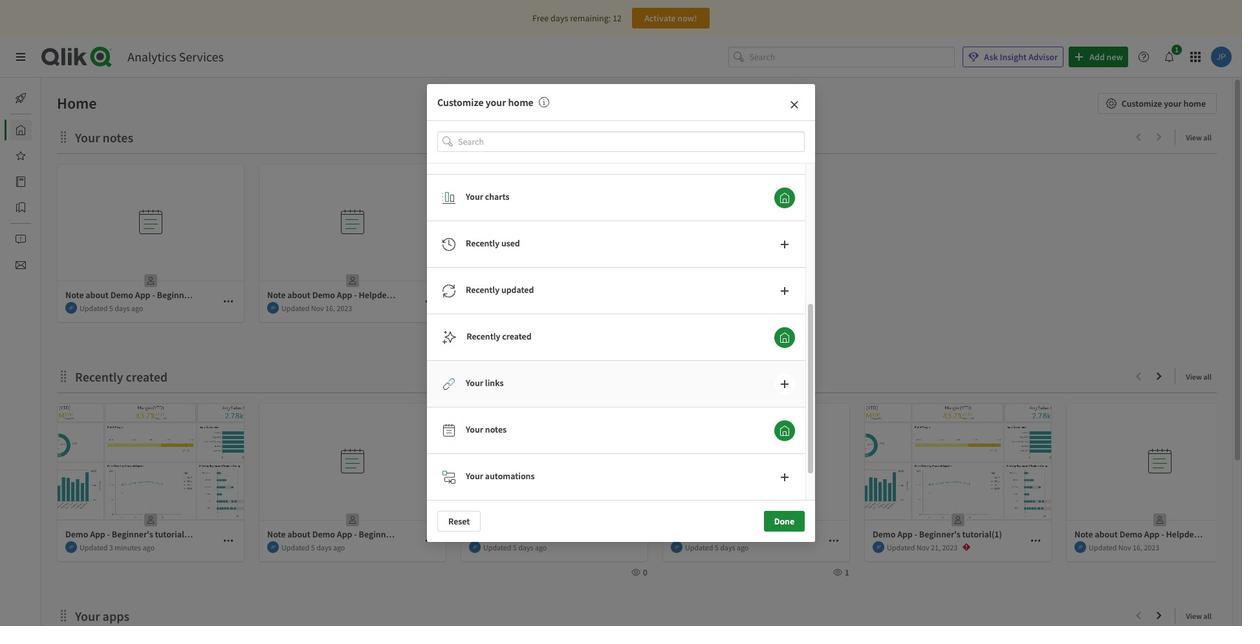 Task type: locate. For each thing, give the bounding box(es) containing it.
view for recently created
[[1186, 372, 1202, 382]]

updated 3 minutes ago
[[80, 542, 155, 552]]

your notes link
[[75, 129, 138, 146]]

1 vertical spatial move collection image
[[57, 609, 70, 622]]

1 james peterson image from the left
[[65, 542, 77, 553]]

james peterson image down test(1)
[[469, 542, 481, 553]]

0 vertical spatial 16,
[[325, 303, 335, 313]]

1 vertical spatial updated nov 16, 2023
[[1089, 542, 1160, 552]]

0 horizontal spatial notes
[[103, 129, 133, 146]]

0 vertical spatial view all link
[[1186, 129, 1217, 145]]

2 horizontal spatial 2023
[[1144, 542, 1160, 552]]

2023 for rightmost updated nov 16, 2023 link
[[1144, 542, 1160, 552]]

0 vertical spatial view all
[[1186, 133, 1212, 142]]

3 view all from the top
[[1186, 611, 1212, 621]]

all for created
[[1204, 372, 1212, 382]]

about
[[86, 289, 109, 301], [287, 529, 310, 540]]

3 james peterson image from the left
[[671, 542, 683, 553]]

recently created right move collection icon
[[75, 369, 168, 385]]

your
[[75, 129, 100, 146], [466, 191, 483, 202], [466, 377, 483, 389], [466, 424, 483, 435], [466, 470, 483, 482], [75, 608, 100, 624]]

1 vertical spatial note
[[267, 529, 286, 540]]

1 horizontal spatial your
[[1164, 98, 1182, 109]]

2023 for the topmost updated nov 16, 2023 link
[[337, 303, 352, 313]]

move collection image left your apps
[[57, 609, 70, 622]]

app
[[135, 289, 150, 301], [90, 529, 105, 540], [337, 529, 352, 540], [897, 529, 913, 540]]

your notes
[[75, 129, 133, 146], [466, 424, 507, 435]]

1 vertical spatial updated nov 16, 2023 link
[[1067, 404, 1242, 562]]

recently left used
[[466, 237, 500, 249]]

view all link for your notes
[[1186, 129, 1217, 145]]

1 horizontal spatial james peterson image
[[469, 542, 481, 553]]

home
[[508, 96, 534, 109], [1184, 98, 1206, 109]]

note
[[65, 289, 84, 301], [267, 529, 286, 540]]

Your links button
[[774, 374, 795, 395]]

2 view all from the top
[[1186, 372, 1212, 382]]

your charts
[[466, 191, 509, 202]]

0 vertical spatial view
[[1186, 133, 1202, 142]]

reset
[[448, 516, 470, 527]]

1 horizontal spatial created
[[502, 330, 532, 342]]

days
[[551, 12, 568, 24], [115, 303, 130, 313], [316, 542, 332, 552], [518, 542, 533, 552], [720, 542, 735, 552]]

Recently updated button
[[774, 281, 795, 302]]

1 vertical spatial home
[[41, 124, 64, 136]]

your left apps
[[75, 608, 100, 624]]

0 horizontal spatial your notes
[[75, 129, 133, 146]]

home inside navigation pane element
[[41, 124, 64, 136]]

0 horizontal spatial updated nov 16, 2023
[[281, 303, 352, 313]]

free days remaining: 12
[[532, 12, 622, 24]]

customize inside dialog
[[437, 96, 484, 109]]

0 vertical spatial (december
[[242, 289, 284, 301]]

ask insight advisor
[[984, 51, 1058, 63]]

customize your home dialog
[[427, 0, 815, 547]]

0 vertical spatial 14,
[[286, 289, 298, 301]]

home
[[57, 93, 97, 113], [41, 124, 64, 136]]

your apps
[[75, 608, 129, 624]]

activate now!
[[644, 12, 697, 24]]

1 vertical spatial recently created
[[75, 369, 168, 385]]

recently created down recently updated
[[467, 330, 532, 342]]

2 james peterson image from the left
[[469, 542, 481, 553]]

updated 5 days ago
[[80, 303, 143, 313], [281, 542, 345, 552], [483, 542, 547, 552], [685, 542, 749, 552]]

0 vertical spatial recently created
[[467, 330, 532, 342]]

0 vertical spatial created
[[502, 330, 532, 342]]

2 vertical spatial all
[[1204, 611, 1212, 621]]

0 horizontal spatial customize your home
[[437, 96, 534, 109]]

2023
[[337, 303, 352, 313], [942, 542, 958, 552], [1144, 542, 1160, 552]]

beginner's
[[157, 289, 198, 301], [112, 529, 153, 540], [359, 529, 400, 540], [919, 529, 961, 540]]

1 vertical spatial created
[[126, 369, 168, 385]]

home right home icon
[[41, 124, 64, 136]]

2 horizontal spatial james peterson image
[[671, 542, 683, 553]]

1 horizontal spatial notes
[[485, 424, 507, 435]]

updated
[[501, 284, 534, 295]]

0 horizontal spatial recently created
[[75, 369, 168, 385]]

0 vertical spatial notes
[[103, 129, 133, 146]]

move collection image
[[57, 370, 70, 383]]

customize your home
[[437, 96, 534, 109], [1122, 98, 1206, 109]]

james peterson image left 3
[[65, 542, 77, 553]]

ask
[[984, 51, 998, 63]]

2 view from the top
[[1186, 372, 1202, 382]]

tutorial(1)(1)
[[155, 529, 205, 540]]

2 all from the top
[[1204, 372, 1212, 382]]

1 vertical spatial view all link
[[1186, 368, 1217, 384]]

1 vertical spatial your notes
[[466, 424, 507, 435]]

1 horizontal spatial recently created
[[467, 330, 532, 342]]

1 horizontal spatial customize
[[1122, 98, 1162, 109]]

0 horizontal spatial 2023
[[337, 303, 352, 313]]

recently right move collection icon
[[75, 369, 123, 385]]

ago for demo app - beginner's tutorial(1)(1)'s james peterson icon
[[143, 542, 155, 552]]

move collection image
[[57, 130, 70, 143], [57, 609, 70, 622]]

updated
[[80, 303, 108, 313], [281, 303, 310, 313], [80, 542, 108, 552], [281, 542, 310, 552], [483, 542, 511, 552], [685, 542, 713, 552], [887, 542, 915, 552], [1089, 542, 1117, 552]]

created
[[502, 330, 532, 342], [126, 369, 168, 385]]

1 horizontal spatial 2023)
[[501, 529, 523, 540]]

reset button
[[437, 511, 481, 532]]

0 vertical spatial about
[[86, 289, 109, 301]]

1
[[845, 567, 849, 578]]

demo app - beginner's tutorial(1)
[[873, 529, 1002, 540]]

note about demo app - beginner's tutorial(1) (december 14, 2023)
[[65, 289, 321, 301], [267, 529, 523, 540]]

automations
[[485, 470, 535, 482]]

1 horizontal spatial customize your home
[[1122, 98, 1206, 109]]

1 vertical spatial all
[[1204, 372, 1212, 382]]

james peterson element
[[65, 302, 77, 314], [267, 302, 279, 314], [65, 542, 77, 553], [267, 542, 279, 553], [469, 542, 481, 553], [671, 542, 683, 553], [873, 542, 884, 553], [1075, 542, 1086, 553]]

view all
[[1186, 133, 1212, 142], [1186, 372, 1212, 382], [1186, 611, 1212, 621]]

1 horizontal spatial (december
[[444, 529, 486, 540]]

home up your notes link
[[57, 93, 97, 113]]

1 vertical spatial about
[[287, 529, 310, 540]]

this item has not been viewed in the last 28 days. image
[[631, 568, 640, 577]]

0 horizontal spatial note
[[65, 289, 84, 301]]

2 qlik sense app image from the left
[[865, 404, 1051, 520]]

0 horizontal spatial 14,
[[286, 289, 298, 301]]

1 horizontal spatial your notes
[[466, 424, 507, 435]]

16,
[[325, 303, 335, 313], [1133, 542, 1143, 552]]

1 horizontal spatial home
[[1184, 98, 1206, 109]]

0 horizontal spatial updated nov 16, 2023 link
[[259, 164, 446, 323]]

0 horizontal spatial 2023)
[[300, 289, 321, 301]]

12
[[613, 12, 622, 24]]

updated nov 16, 2023 link
[[259, 164, 446, 323], [1067, 404, 1242, 562]]

home main content
[[36, 78, 1242, 626]]

1 vertical spatial search text field
[[458, 131, 805, 152]]

0 horizontal spatial (december
[[242, 289, 284, 301]]

0 horizontal spatial james peterson image
[[65, 542, 77, 553]]

view all link for recently created
[[1186, 368, 1217, 384]]

1 vertical spatial (december
[[444, 529, 486, 540]]

ask insight advisor button
[[963, 47, 1064, 67]]

Search text field
[[749, 46, 955, 67], [458, 131, 805, 152]]

your notes inside customize your home dialog
[[466, 424, 507, 435]]

recently up 'your links'
[[467, 330, 500, 342]]

qlik sense app image
[[58, 404, 244, 520], [865, 404, 1051, 520]]

ago
[[131, 303, 143, 313], [143, 542, 155, 552], [333, 542, 345, 552], [535, 542, 547, 552], [737, 542, 749, 552]]

your automations
[[466, 470, 535, 482]]

view all for notes
[[1186, 133, 1212, 142]]

0 vertical spatial 2023)
[[300, 289, 321, 301]]

ago for james peterson icon associated with test
[[737, 542, 749, 552]]

0 horizontal spatial tutorial(1)
[[200, 289, 240, 301]]

0 vertical spatial all
[[1204, 133, 1212, 142]]

1 horizontal spatial 16,
[[1133, 542, 1143, 552]]

3 view from the top
[[1186, 611, 1202, 621]]

personal element
[[140, 270, 161, 291], [342, 270, 363, 291], [140, 510, 161, 531], [342, 510, 363, 531], [948, 510, 969, 531], [1150, 510, 1170, 531]]

notes inside customize your home dialog
[[485, 424, 507, 435]]

your links
[[466, 377, 504, 389]]

this item has not been viewed in the last 28 days. element
[[629, 567, 648, 578]]

1 horizontal spatial qlik sense app image
[[865, 404, 1051, 520]]

recently created inside customize your home dialog
[[467, 330, 532, 342]]

1 vertical spatial view
[[1186, 372, 1202, 382]]

1 vertical spatial 2023)
[[501, 529, 523, 540]]

recently inside home main content
[[75, 369, 123, 385]]

0 vertical spatial your notes
[[75, 129, 133, 146]]

free
[[532, 12, 549, 24]]

james peterson image for test
[[671, 542, 683, 553]]

ago for test(1) james peterson icon
[[535, 542, 547, 552]]

5
[[109, 303, 113, 313], [311, 542, 315, 552], [513, 542, 517, 552], [715, 542, 719, 552]]

view all link
[[1186, 129, 1217, 145], [1186, 368, 1217, 384], [1186, 608, 1217, 624]]

james peterson image
[[65, 542, 77, 553], [469, 542, 481, 553], [671, 542, 683, 553]]

tutorial(1)
[[200, 289, 240, 301], [402, 529, 442, 540], [962, 529, 1002, 540]]

1 all from the top
[[1204, 133, 1212, 142]]

james peterson image for test(1)
[[469, 542, 481, 553]]

1 view from the top
[[1186, 133, 1202, 142]]

1 horizontal spatial 2023
[[942, 542, 958, 552]]

0 horizontal spatial qlik sense app image
[[58, 404, 244, 520]]

1 qlik sense app image from the left
[[58, 404, 244, 520]]

3 view all link from the top
[[1186, 608, 1217, 624]]

all
[[1204, 133, 1212, 142], [1204, 372, 1212, 382], [1204, 611, 1212, 621]]

(december
[[242, 289, 284, 301], [444, 529, 486, 540]]

2 view all link from the top
[[1186, 368, 1217, 384]]

move collection image right home icon
[[57, 130, 70, 143]]

james peterson image
[[65, 302, 77, 314], [267, 302, 279, 314], [267, 542, 279, 553], [873, 542, 884, 553], [1075, 542, 1086, 553]]

1 view all from the top
[[1186, 133, 1212, 142]]

minutes
[[115, 542, 141, 552]]

catalog
[[41, 176, 70, 188]]

0 vertical spatial home
[[57, 93, 97, 113]]

all for notes
[[1204, 133, 1212, 142]]

recently left updated
[[466, 284, 500, 295]]

remaining:
[[570, 12, 611, 24]]

search text field inside customize your home dialog
[[458, 131, 805, 152]]

nov
[[311, 303, 324, 313], [917, 542, 929, 552], [1118, 542, 1131, 552]]

1 horizontal spatial about
[[287, 529, 310, 540]]

2023)
[[300, 289, 321, 301], [501, 529, 523, 540]]

2 vertical spatial view
[[1186, 611, 1202, 621]]

view
[[1186, 133, 1202, 142], [1186, 372, 1202, 382], [1186, 611, 1202, 621]]

2 vertical spatial view all
[[1186, 611, 1212, 621]]

recently created
[[467, 330, 532, 342], [75, 369, 168, 385]]

0 horizontal spatial your
[[486, 96, 506, 109]]

0 horizontal spatial about
[[86, 289, 109, 301]]

updated nov 16, 2023
[[281, 303, 352, 313], [1089, 542, 1160, 552]]

james peterson image down test at the right bottom of the page
[[671, 542, 683, 553]]

view all link for your apps
[[1186, 608, 1217, 624]]

3 all from the top
[[1204, 611, 1212, 621]]

14,
[[286, 289, 298, 301], [488, 529, 500, 540]]

customize inside button
[[1122, 98, 1162, 109]]

0 vertical spatial search text field
[[749, 46, 955, 67]]

home link
[[10, 120, 64, 140]]

test space element
[[746, 510, 767, 531]]

0 horizontal spatial 16,
[[325, 303, 335, 313]]

recently
[[466, 237, 500, 249], [466, 284, 500, 295], [467, 330, 500, 342], [75, 369, 123, 385]]

customize
[[437, 96, 484, 109], [1122, 98, 1162, 109]]

-
[[152, 289, 155, 301], [107, 529, 110, 540], [354, 529, 357, 540], [915, 529, 917, 540]]

0 horizontal spatial created
[[126, 369, 168, 385]]

apps
[[103, 608, 129, 624]]

your apps link
[[75, 608, 135, 624]]

1 view all link from the top
[[1186, 129, 1217, 145]]

1 horizontal spatial 14,
[[488, 529, 500, 540]]

demo
[[110, 289, 133, 301], [65, 529, 88, 540], [312, 529, 335, 540], [873, 529, 896, 540]]

2 horizontal spatial tutorial(1)
[[962, 529, 1002, 540]]

notes
[[103, 129, 133, 146], [485, 424, 507, 435]]

your
[[486, 96, 506, 109], [1164, 98, 1182, 109]]

insight
[[1000, 51, 1027, 63]]

catalog link
[[10, 171, 70, 192]]

qlik sense app image for tutorial(1)(1)
[[58, 404, 244, 520]]

1 vertical spatial view all
[[1186, 372, 1212, 382]]

0 horizontal spatial home
[[508, 96, 534, 109]]

view all for apps
[[1186, 611, 1212, 621]]

1 vertical spatial notes
[[485, 424, 507, 435]]

2 vertical spatial view all link
[[1186, 608, 1217, 624]]

james peterson image for demo app - beginner's tutorial(1)(1)
[[65, 542, 77, 553]]

Your automations button
[[774, 467, 795, 488]]

catalog image
[[16, 177, 26, 187]]

0 horizontal spatial customize
[[437, 96, 484, 109]]

0 vertical spatial move collection image
[[57, 130, 70, 143]]



Task type: vqa. For each thing, say whether or not it's contained in the screenshot.
Ask Insight Advisor
yes



Task type: describe. For each thing, give the bounding box(es) containing it.
move collection image for your notes
[[57, 130, 70, 143]]

customize your home inside customize your home dialog
[[437, 96, 534, 109]]

3
[[109, 542, 113, 552]]

unique viewers in the last 28 days: 1 image
[[833, 568, 842, 577]]

home inside dialog
[[508, 96, 534, 109]]

0 horizontal spatial nov
[[311, 303, 324, 313]]

home inside main content
[[57, 93, 97, 113]]

move collection image for your apps
[[57, 609, 70, 622]]

close image
[[789, 100, 800, 110]]

1 horizontal spatial updated nov 16, 2023 link
[[1067, 404, 1242, 562]]

qlik sense app image for tutorial(1)
[[865, 404, 1051, 520]]

notes inside home main content
[[103, 129, 133, 146]]

0 vertical spatial updated nov 16, 2023
[[281, 303, 352, 313]]

your inside button
[[1164, 98, 1182, 109]]

0 vertical spatial note about demo app - beginner's tutorial(1) (december 14, 2023)
[[65, 289, 321, 301]]

done
[[774, 516, 794, 527]]

recently used
[[466, 237, 520, 249]]

0 vertical spatial updated nov 16, 2023 link
[[259, 164, 446, 323]]

1 horizontal spatial note
[[267, 529, 286, 540]]

home inside button
[[1184, 98, 1206, 109]]

Your notes button
[[774, 421, 795, 441]]

home image
[[16, 125, 26, 135]]

your left charts
[[466, 191, 483, 202]]

alerts
[[41, 234, 63, 245]]

your inside dialog
[[486, 96, 506, 109]]

test
[[671, 529, 687, 540]]

subscriptions image
[[16, 260, 26, 270]]

1 horizontal spatial updated nov 16, 2023
[[1089, 542, 1160, 552]]

0
[[643, 567, 648, 578]]

open sidebar menu image
[[16, 52, 26, 62]]

collections image
[[16, 203, 26, 213]]

searchbar element
[[729, 46, 955, 67]]

your down 'your links'
[[466, 424, 483, 435]]

demo app - beginner's tutorial(1)(1)
[[65, 529, 205, 540]]

done button
[[764, 511, 805, 532]]

activate
[[644, 12, 676, 24]]

2 horizontal spatial nov
[[1118, 542, 1131, 552]]

created inside home main content
[[126, 369, 168, 385]]

Recently created button
[[774, 327, 795, 348]]

recently updated
[[466, 284, 534, 295]]

analytics services
[[127, 49, 224, 65]]

analytics
[[127, 49, 176, 65]]

1 horizontal spatial nov
[[917, 542, 929, 552]]

services
[[179, 49, 224, 65]]

1 vertical spatial 14,
[[488, 529, 500, 540]]

recently created inside home main content
[[75, 369, 168, 385]]

1 horizontal spatial tutorial(1)
[[402, 529, 442, 540]]

all for apps
[[1204, 611, 1212, 621]]

navigation pane element
[[0, 83, 70, 281]]

your left links
[[466, 377, 483, 389]]

analytics services element
[[127, 49, 224, 65]]

used
[[501, 237, 520, 249]]

your left automations
[[466, 470, 483, 482]]

customize your home button
[[1098, 93, 1217, 114]]

view all for created
[[1186, 372, 1212, 382]]

view for your apps
[[1186, 611, 1202, 621]]

view for your notes
[[1186, 133, 1202, 142]]

activate now! link
[[632, 8, 710, 28]]

updated nov 21, 2023
[[887, 542, 958, 552]]

1 vertical spatial note about demo app - beginner's tutorial(1) (december 14, 2023)
[[267, 529, 523, 540]]

getting started image
[[16, 93, 26, 104]]

advisor
[[1029, 51, 1058, 63]]

unique viewers in the last 28 days: 1 element
[[831, 567, 849, 578]]

now!
[[678, 12, 697, 24]]

customize your home inside customize your home button
[[1122, 98, 1206, 109]]

your right home link
[[75, 129, 100, 146]]

alerts image
[[16, 234, 26, 245]]

created inside customize your home dialog
[[502, 330, 532, 342]]

Your charts button
[[774, 188, 795, 208]]

alerts link
[[10, 229, 63, 250]]

1 vertical spatial 16,
[[1133, 542, 1143, 552]]

Recently used button
[[774, 234, 795, 255]]

test(1)
[[469, 529, 495, 540]]

charts
[[485, 191, 509, 202]]

links
[[485, 377, 504, 389]]

21,
[[931, 542, 941, 552]]

0 vertical spatial note
[[65, 289, 84, 301]]

recently created link
[[75, 369, 173, 385]]

your notes inside home main content
[[75, 129, 133, 146]]



